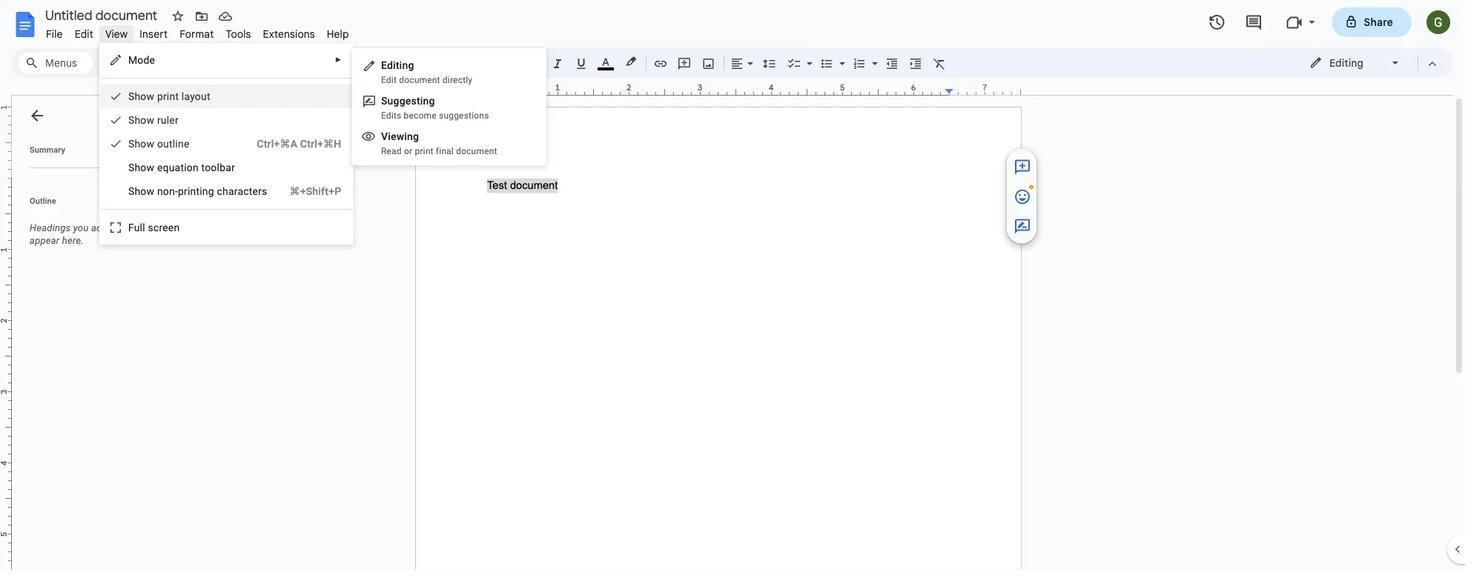 Task type: vqa. For each thing, say whether or not it's contained in the screenshot.
Required question element related to 3rd HEADING from the top
no



Task type: locate. For each thing, give the bounding box(es) containing it.
read
[[381, 146, 402, 156]]

e down the show outli n e
[[157, 161, 163, 174]]

edit inside edit menu item
[[75, 27, 93, 40]]

e diting edit document directly
[[381, 59, 473, 85]]

file menu item
[[40, 25, 69, 43]]

1 vertical spatial edit
[[381, 75, 397, 85]]

r
[[157, 114, 161, 126]]

Rename text field
[[40, 6, 166, 24]]

e
[[381, 59, 387, 71]]

document outline element
[[12, 96, 214, 570]]

v iewing read or print final document
[[381, 130, 497, 156]]

insert menu item
[[134, 25, 174, 43]]

2 horizontal spatial document
[[456, 146, 497, 156]]

editing button
[[1299, 52, 1411, 74]]

view
[[105, 27, 128, 40]]

s how non-printing characters
[[128, 185, 267, 197]]

application
[[0, 0, 1465, 570]]

or
[[404, 146, 412, 156]]

0 vertical spatial document
[[399, 75, 440, 85]]

menu
[[99, 43, 353, 245], [352, 48, 546, 165]]

v
[[381, 130, 388, 142]]

1 vertical spatial document
[[456, 146, 497, 156]]

1 vertical spatial s
[[128, 185, 135, 197]]

s for uggesting
[[381, 95, 388, 107]]

2 vertical spatial document
[[137, 222, 181, 234]]

numbered list menu image
[[868, 53, 878, 59]]

tools menu item
[[220, 25, 257, 43]]

ode
[[137, 54, 155, 66]]

4 show from the top
[[128, 161, 154, 174]]

0 vertical spatial s
[[381, 95, 388, 107]]

printing
[[178, 185, 214, 197]]

3 show from the top
[[128, 138, 154, 150]]

add
[[91, 222, 107, 234]]

0 horizontal spatial s
[[128, 185, 135, 197]]

1 horizontal spatial e
[[184, 138, 189, 150]]

edit down rename 'text box' at the top left
[[75, 27, 93, 40]]

quation
[[163, 161, 199, 174]]

ctrl+⌘a ctrl+⌘h element
[[239, 136, 341, 151]]

format
[[180, 27, 214, 40]]

show outli n e
[[128, 138, 189, 150]]

n
[[178, 138, 184, 150]]

e right outli
[[184, 138, 189, 150]]

menu bar containing file
[[40, 19, 355, 44]]

edit down e
[[381, 75, 397, 85]]

screen
[[148, 221, 180, 234]]

s inside s uggesting edits become suggestions
[[381, 95, 388, 107]]

s uggesting edits become suggestions
[[381, 95, 489, 121]]

show r uler
[[128, 114, 179, 126]]

1 horizontal spatial document
[[399, 75, 440, 85]]

show up how
[[128, 161, 154, 174]]

edit
[[75, 27, 93, 40], [381, 75, 397, 85]]

Star checkbox
[[168, 6, 188, 27]]

0 horizontal spatial edit
[[75, 27, 93, 40]]

will
[[183, 222, 198, 234]]

tools
[[226, 27, 251, 40]]

e
[[184, 138, 189, 150], [157, 161, 163, 174]]

edits
[[381, 110, 401, 121]]

1 horizontal spatial s
[[381, 95, 388, 107]]

show ruler r element
[[128, 114, 183, 126]]

document inside 'v iewing read or print final document'
[[456, 146, 497, 156]]

ctrl+⌘a ctrl+⌘h
[[257, 138, 341, 150]]

s up edits
[[381, 95, 388, 107]]

menu bar
[[40, 19, 355, 44]]

edit inside e diting edit document directly
[[381, 75, 397, 85]]

0 vertical spatial e
[[184, 138, 189, 150]]

1 horizontal spatial edit
[[381, 75, 397, 85]]

2 show from the top
[[128, 114, 154, 126]]

appear
[[30, 235, 60, 246]]

u
[[134, 221, 140, 234]]

document inside headings you add to the document will appear here.
[[137, 222, 181, 234]]

show for show p rint layout
[[128, 90, 154, 102]]

share button
[[1332, 7, 1412, 37]]

show left r
[[128, 114, 154, 126]]

view menu item
[[99, 25, 134, 43]]

s for how
[[128, 185, 135, 197]]

insert
[[140, 27, 168, 40]]

m
[[128, 54, 137, 66]]

show for show e quation toolbar
[[128, 161, 154, 174]]

0 vertical spatial edit
[[75, 27, 93, 40]]

show e quation toolbar
[[128, 161, 235, 174]]

s left non-
[[128, 185, 135, 197]]

help menu item
[[321, 25, 355, 43]]

show left outli
[[128, 138, 154, 150]]

document
[[399, 75, 440, 85], [456, 146, 497, 156], [137, 222, 181, 234]]

1 show from the top
[[128, 90, 154, 102]]

menu containing e
[[352, 48, 546, 165]]

0 horizontal spatial document
[[137, 222, 181, 234]]

mode and view toolbar
[[1299, 48, 1445, 78]]

add emoji reaction image
[[1014, 188, 1032, 206]]

directly
[[443, 75, 473, 85]]

right margin image
[[946, 84, 1020, 95]]

headings you add to the document will appear here.
[[30, 222, 198, 246]]

summary
[[30, 145, 65, 154]]

toolbar
[[201, 161, 235, 174]]

extensions
[[263, 27, 315, 40]]

ctrl+⌘h
[[300, 138, 341, 150]]

print
[[415, 146, 434, 156]]

s
[[381, 95, 388, 107], [128, 185, 135, 197]]

show
[[128, 90, 154, 102], [128, 114, 154, 126], [128, 138, 154, 150], [128, 161, 154, 174]]

0 horizontal spatial e
[[157, 161, 163, 174]]

full screen u element
[[128, 221, 184, 234]]

to
[[110, 222, 119, 234]]

1 vertical spatial e
[[157, 161, 163, 174]]

show p rint layout
[[128, 90, 210, 102]]

show left "p"
[[128, 90, 154, 102]]

insert image image
[[700, 53, 717, 73]]

layout
[[182, 90, 210, 102]]

outli
[[157, 138, 178, 150]]



Task type: describe. For each thing, give the bounding box(es) containing it.
format menu item
[[174, 25, 220, 43]]

text color image
[[598, 53, 614, 70]]

show for show r uler
[[128, 114, 154, 126]]

document inside e diting edit document directly
[[399, 75, 440, 85]]

show print layout p element
[[128, 90, 215, 102]]

add comment image
[[1014, 158, 1032, 176]]

you
[[73, 222, 89, 234]]

non-
[[157, 185, 178, 197]]

outline heading
[[12, 195, 214, 216]]

characters
[[217, 185, 267, 197]]

show equation toolbar e element
[[128, 161, 239, 174]]

the
[[121, 222, 135, 234]]

m ode
[[128, 54, 155, 66]]

application containing share
[[0, 0, 1465, 570]]

checklist menu image
[[803, 53, 813, 59]]

p
[[157, 90, 163, 102]]

how
[[135, 185, 154, 197]]

here.
[[62, 235, 84, 246]]

ll
[[140, 221, 145, 234]]

rint
[[163, 90, 179, 102]]

line & paragraph spacing image
[[761, 53, 778, 73]]

uler
[[161, 114, 179, 126]]

mode m element
[[128, 54, 160, 66]]

main toolbar
[[92, 0, 994, 421]]

f u ll screen
[[128, 221, 180, 234]]

suggest edits image
[[1014, 218, 1032, 235]]

top margin image
[[0, 108, 11, 182]]

⌘+shift+p
[[290, 185, 341, 197]]

uggesting
[[388, 95, 435, 107]]

menu bar banner
[[0, 0, 1465, 570]]

menu bar inside menu bar banner
[[40, 19, 355, 44]]

bulleted list menu image
[[836, 53, 845, 59]]

share
[[1364, 16, 1393, 29]]

show outline n element
[[128, 138, 194, 150]]

help
[[327, 27, 349, 40]]

outline
[[30, 196, 56, 205]]

highlight color image
[[623, 53, 639, 70]]

f
[[128, 221, 134, 234]]

edit menu item
[[69, 25, 99, 43]]

file
[[46, 27, 63, 40]]

⌘+shift+p element
[[272, 184, 341, 199]]

menu containing m
[[99, 43, 353, 245]]

Menus field
[[19, 53, 93, 73]]

summary heading
[[30, 144, 65, 156]]

become
[[404, 110, 437, 121]]

diting
[[387, 59, 414, 71]]

iewing
[[388, 130, 419, 142]]

headings
[[30, 222, 71, 234]]

ctrl+⌘a
[[257, 138, 297, 150]]

show non-printing characters s element
[[128, 185, 272, 197]]

suggestions
[[439, 110, 489, 121]]

left margin image
[[416, 84, 491, 95]]

show for show outli n e
[[128, 138, 154, 150]]

editing
[[1330, 56, 1364, 69]]

final
[[436, 146, 454, 156]]

extensions menu item
[[257, 25, 321, 43]]

►
[[335, 56, 342, 64]]



